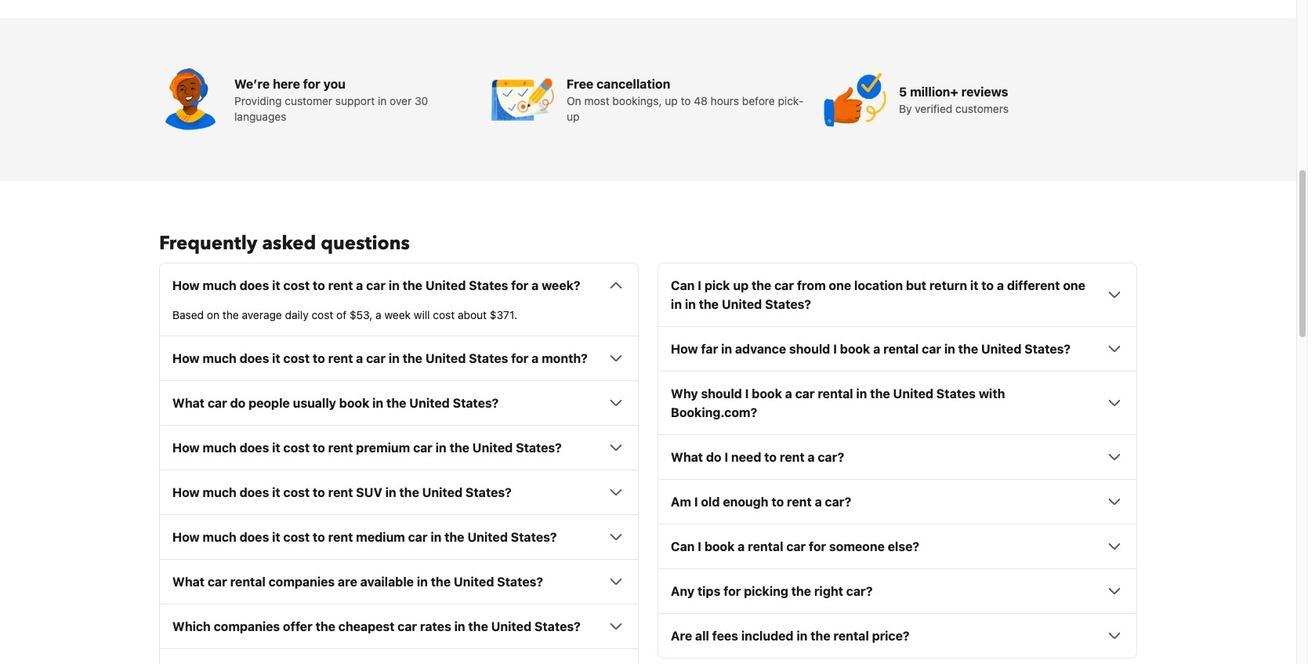 Task type: locate. For each thing, give the bounding box(es) containing it.
0 horizontal spatial one
[[829, 279, 852, 293]]

2 vertical spatial up
[[733, 279, 749, 293]]

can for can i book a rental car for someone else?
[[671, 540, 695, 554]]

much for how much does it cost to rent medium car in the united states?
[[203, 530, 237, 544]]

car? inside am i old enough to rent a car? dropdown button
[[825, 495, 852, 509]]

which
[[173, 620, 211, 634]]

much for how much does it cost to rent a car in the united states for a week?
[[203, 279, 237, 293]]

cost
[[283, 279, 310, 293], [312, 308, 334, 322], [433, 308, 455, 322], [283, 352, 310, 366], [283, 441, 310, 455], [283, 486, 310, 500], [283, 530, 310, 544]]

rent left suv
[[328, 486, 353, 500]]

how far in advance should i book a rental car in the united states? button
[[671, 340, 1124, 359]]

what for what do i need to rent a car?
[[671, 450, 703, 464]]

to right need
[[765, 450, 777, 464]]

i left old
[[695, 495, 698, 509]]

am
[[671, 495, 692, 509]]

we're here for you image
[[159, 68, 222, 131]]

should up booking.com?
[[701, 387, 742, 401]]

to right enough
[[772, 495, 784, 509]]

how for how much does it cost to rent suv in the united states?
[[173, 486, 200, 500]]

rent for how much does it cost to rent a car in the united states for a month?
[[328, 352, 353, 366]]

what
[[173, 396, 205, 410], [671, 450, 703, 464], [173, 575, 205, 589]]

i left need
[[725, 450, 729, 464]]

does for how much does it cost to rent a car in the united states for a month?
[[240, 352, 269, 366]]

book
[[840, 342, 871, 356], [752, 387, 783, 401], [339, 396, 370, 410], [705, 540, 735, 554]]

can for can i pick up the car from one location but return it to a different one in in the united states?
[[671, 279, 695, 293]]

book down the advance
[[752, 387, 783, 401]]

1 vertical spatial do
[[706, 450, 722, 464]]

cost inside how much does it cost to rent premium car in the united states? dropdown button
[[283, 441, 310, 455]]

in inside what car rental companies are available in the united states? dropdown button
[[417, 575, 428, 589]]

free cancellation image
[[492, 68, 554, 131]]

the down what car do people usually book in the united states? dropdown button
[[450, 441, 470, 455]]

how much does it cost to rent suv in the united states? button
[[173, 483, 626, 502]]

0 vertical spatial should
[[790, 342, 831, 356]]

up inside can i pick up the car from one location but return it to a different one in in the united states?
[[733, 279, 749, 293]]

2 can from the top
[[671, 540, 695, 554]]

car? down the why should i book a car rental in the united states with booking.com?
[[818, 450, 845, 464]]

a down $53,
[[356, 352, 363, 366]]

car? inside 'any tips for picking the right car?' dropdown button
[[847, 584, 873, 599]]

united inside can i pick up the car from one location but return it to a different one in in the united states?
[[722, 297, 762, 312]]

united
[[426, 279, 466, 293], [722, 297, 762, 312], [982, 342, 1022, 356], [426, 352, 466, 366], [894, 387, 934, 401], [410, 396, 450, 410], [473, 441, 513, 455], [422, 486, 463, 500], [468, 530, 508, 544], [454, 575, 494, 589], [491, 620, 532, 634]]

the up how much does it cost to rent premium car in the united states? dropdown button
[[387, 396, 407, 410]]

cost inside how much does it cost to rent a car in the united states for a month? dropdown button
[[283, 352, 310, 366]]

48
[[694, 94, 708, 108]]

how much does it cost to rent a car in the united states for a week? button
[[173, 276, 626, 295]]

states for month?
[[469, 352, 508, 366]]

people
[[249, 396, 290, 410]]

much for how much does it cost to rent suv in the united states?
[[203, 486, 237, 500]]

can inside can i pick up the car from one location but return it to a different one in in the united states?
[[671, 279, 695, 293]]

up
[[665, 94, 678, 108], [567, 110, 580, 123], [733, 279, 749, 293]]

states? inside dropdown button
[[497, 575, 543, 589]]

enough
[[723, 495, 769, 509]]

are all fees included in the rental price?
[[671, 629, 910, 643]]

2 vertical spatial states
[[937, 387, 976, 401]]

much
[[203, 279, 237, 293], [203, 352, 237, 366], [203, 441, 237, 455], [203, 486, 237, 500], [203, 530, 237, 544]]

why
[[671, 387, 698, 401]]

any tips for picking the right car? button
[[671, 582, 1124, 601]]

a left 'week?'
[[532, 279, 539, 293]]

why should i book a car rental in the united states with booking.com? button
[[671, 384, 1124, 422]]

the down 'pick'
[[699, 297, 719, 312]]

0 vertical spatial can
[[671, 279, 695, 293]]

to left suv
[[313, 486, 325, 500]]

over
[[390, 94, 412, 108]]

1 vertical spatial car?
[[825, 495, 852, 509]]

rent for how much does it cost to rent a car in the united states for a week?
[[328, 279, 353, 293]]

cost for how much does it cost to rent premium car in the united states?
[[283, 441, 310, 455]]

cost down how much does it cost to rent suv in the united states?
[[283, 530, 310, 544]]

a left the different
[[997, 279, 1005, 293]]

states? inside can i pick up the car from one location but return it to a different one in in the united states?
[[765, 297, 812, 312]]

4 does from the top
[[240, 486, 269, 500]]

0 vertical spatial car?
[[818, 450, 845, 464]]

1 can from the top
[[671, 279, 695, 293]]

to left 48
[[681, 94, 691, 108]]

cost down usually
[[283, 441, 310, 455]]

the down right
[[811, 629, 831, 643]]

rental inside "dropdown button"
[[834, 629, 869, 643]]

companies up offer
[[269, 575, 335, 589]]

in inside "which companies offer the cheapest car rates  in the united states?" dropdown button
[[455, 620, 466, 634]]

i
[[698, 279, 702, 293], [834, 342, 837, 356], [745, 387, 749, 401], [725, 450, 729, 464], [695, 495, 698, 509], [698, 540, 702, 554]]

cost inside how much does it cost to rent suv in the united states? dropdown button
[[283, 486, 310, 500]]

languages
[[234, 110, 287, 123]]

it inside can i pick up the car from one location but return it to a different one in in the united states?
[[971, 279, 979, 293]]

cost up daily
[[283, 279, 310, 293]]

1 one from the left
[[829, 279, 852, 293]]

in
[[378, 94, 387, 108], [389, 279, 400, 293], [671, 297, 682, 312], [685, 297, 696, 312], [721, 342, 732, 356], [945, 342, 956, 356], [389, 352, 400, 366], [857, 387, 868, 401], [373, 396, 384, 410], [436, 441, 447, 455], [386, 486, 397, 500], [431, 530, 442, 544], [417, 575, 428, 589], [455, 620, 466, 634], [797, 629, 808, 643]]

1 vertical spatial can
[[671, 540, 695, 554]]

rent
[[328, 279, 353, 293], [328, 352, 353, 366], [328, 441, 353, 455], [780, 450, 805, 464], [328, 486, 353, 500], [787, 495, 812, 509], [328, 530, 353, 544]]

how for how much does it cost to rent a car in the united states for a week?
[[173, 279, 200, 293]]

questions
[[321, 231, 410, 257]]

the down 'how far in advance should i book a rental car in the united states?'
[[871, 387, 891, 401]]

rent inside dropdown button
[[787, 495, 812, 509]]

a up can i book a rental car for someone else?
[[815, 495, 822, 509]]

what inside dropdown button
[[173, 575, 205, 589]]

based on the average daily cost of $53, a week will cost about $371.
[[173, 308, 518, 322]]

any
[[671, 584, 695, 599]]

i inside the why should i book a car rental in the united states with booking.com?
[[745, 387, 749, 401]]

states
[[469, 279, 508, 293], [469, 352, 508, 366], [937, 387, 976, 401]]

a left month?
[[532, 352, 539, 366]]

frequently asked questions
[[159, 231, 410, 257]]

can up "any"
[[671, 540, 695, 554]]

cost for how much does it cost to rent a car in the united states for a month?
[[283, 352, 310, 366]]

1 vertical spatial states
[[469, 352, 508, 366]]

million+
[[910, 85, 959, 99]]

should right the advance
[[790, 342, 831, 356]]

0 vertical spatial do
[[230, 396, 246, 410]]

1 horizontal spatial up
[[665, 94, 678, 108]]

states down $371.
[[469, 352, 508, 366]]

booking.com?
[[671, 406, 758, 420]]

cost down daily
[[283, 352, 310, 366]]

rent down of
[[328, 352, 353, 366]]

will
[[414, 308, 430, 322]]

i up tips
[[698, 540, 702, 554]]

1 vertical spatial should
[[701, 387, 742, 401]]

in inside how much does it cost to rent a car in the united states for a month? dropdown button
[[389, 352, 400, 366]]

the
[[403, 279, 423, 293], [752, 279, 772, 293], [699, 297, 719, 312], [223, 308, 239, 322], [959, 342, 979, 356], [403, 352, 423, 366], [871, 387, 891, 401], [387, 396, 407, 410], [450, 441, 470, 455], [399, 486, 419, 500], [445, 530, 465, 544], [431, 575, 451, 589], [792, 584, 812, 599], [316, 620, 336, 634], [468, 620, 488, 634], [811, 629, 831, 643]]

states inside the why should i book a car rental in the united states with booking.com?
[[937, 387, 976, 401]]

do left people
[[230, 396, 246, 410]]

1 horizontal spatial should
[[790, 342, 831, 356]]

are
[[338, 575, 357, 589]]

the up will at the left of the page
[[403, 279, 423, 293]]

the up what car rental companies are available in the united states? dropdown button
[[445, 530, 465, 544]]

for up customer
[[303, 77, 321, 91]]

5 does from the top
[[240, 530, 269, 544]]

companies left offer
[[214, 620, 280, 634]]

to inside can i pick up the car from one location but return it to a different one in in the united states?
[[982, 279, 994, 293]]

rent for how much does it cost to rent suv in the united states?
[[328, 486, 353, 500]]

2 vertical spatial what
[[173, 575, 205, 589]]

one right the different
[[1064, 279, 1086, 293]]

here
[[273, 77, 300, 91]]

free cancellation on most bookings, up to 48 hours before pick- up
[[567, 77, 804, 123]]

$53,
[[350, 308, 373, 322]]

one right from
[[829, 279, 852, 293]]

a up $53,
[[356, 279, 363, 293]]

can left 'pick'
[[671, 279, 695, 293]]

2 much from the top
[[203, 352, 237, 366]]

rent left premium
[[328, 441, 353, 455]]

i up booking.com?
[[745, 387, 749, 401]]

a inside can i pick up the car from one location but return it to a different one in in the united states?
[[997, 279, 1005, 293]]

car
[[366, 279, 386, 293], [775, 279, 794, 293], [922, 342, 942, 356], [366, 352, 386, 366], [796, 387, 815, 401], [208, 396, 227, 410], [413, 441, 433, 455], [408, 530, 428, 544], [787, 540, 806, 554], [208, 575, 227, 589], [398, 620, 417, 634]]

rent left medium
[[328, 530, 353, 544]]

to down how much does it cost to rent suv in the united states?
[[313, 530, 325, 544]]

much for how much does it cost to rent a car in the united states for a month?
[[203, 352, 237, 366]]

to right return on the right
[[982, 279, 994, 293]]

how for how much does it cost to rent a car in the united states for a month?
[[173, 352, 200, 366]]

the inside "dropdown button"
[[811, 629, 831, 643]]

usually
[[293, 396, 336, 410]]

3 does from the top
[[240, 441, 269, 455]]

1 much from the top
[[203, 279, 237, 293]]

car? right right
[[847, 584, 873, 599]]

am i old enough to rent a car?
[[671, 495, 852, 509]]

cost left suv
[[283, 486, 310, 500]]

0 vertical spatial companies
[[269, 575, 335, 589]]

companies inside dropdown button
[[214, 620, 280, 634]]

based
[[173, 308, 204, 322]]

in inside how much does it cost to rent premium car in the united states? dropdown button
[[436, 441, 447, 455]]

should inside dropdown button
[[790, 342, 831, 356]]

am i old enough to rent a car? button
[[671, 493, 1124, 511]]

tips
[[698, 584, 721, 599]]

it for how much does it cost to rent suv in the united states?
[[272, 486, 281, 500]]

should
[[790, 342, 831, 356], [701, 387, 742, 401]]

cost inside how much does it cost to rent a car in the united states for a week? dropdown button
[[283, 279, 310, 293]]

0 vertical spatial states
[[469, 279, 508, 293]]

does
[[240, 279, 269, 293], [240, 352, 269, 366], [240, 441, 269, 455], [240, 486, 269, 500], [240, 530, 269, 544]]

cheapest
[[339, 620, 395, 634]]

a down the advance
[[786, 387, 793, 401]]

2 does from the top
[[240, 352, 269, 366]]

2 vertical spatial car?
[[847, 584, 873, 599]]

0 vertical spatial what
[[173, 396, 205, 410]]

does for how much does it cost to rent suv in the united states?
[[240, 486, 269, 500]]

cost inside how much does it cost to rent medium car in the united states? dropdown button
[[283, 530, 310, 544]]

does for how much does it cost to rent a car in the united states for a week?
[[240, 279, 269, 293]]

need
[[732, 450, 762, 464]]

old
[[701, 495, 720, 509]]

can inside can i book a rental car for someone else? dropdown button
[[671, 540, 695, 554]]

one
[[829, 279, 852, 293], [1064, 279, 1086, 293]]

book up the why should i book a car rental in the united states with booking.com?
[[840, 342, 871, 356]]

up down on
[[567, 110, 580, 123]]

how much does it cost to rent a car in the united states for a month? button
[[173, 349, 626, 368]]

providing
[[234, 94, 282, 108]]

what do i need to rent a car? button
[[671, 448, 1124, 467]]

0 vertical spatial up
[[665, 94, 678, 108]]

states up $371.
[[469, 279, 508, 293]]

how
[[173, 279, 200, 293], [671, 342, 698, 356], [173, 352, 200, 366], [173, 441, 200, 455], [173, 486, 200, 500], [173, 530, 200, 544]]

in inside how much does it cost to rent suv in the united states? dropdown button
[[386, 486, 397, 500]]

book right usually
[[339, 396, 370, 410]]

it for how much does it cost to rent premium car in the united states?
[[272, 441, 281, 455]]

0 horizontal spatial should
[[701, 387, 742, 401]]

return
[[930, 279, 968, 293]]

different
[[1007, 279, 1061, 293]]

states left 'with'
[[937, 387, 976, 401]]

up right 'pick'
[[733, 279, 749, 293]]

5 much from the top
[[203, 530, 237, 544]]

the down return on the right
[[959, 342, 979, 356]]

rent up of
[[328, 279, 353, 293]]

states?
[[765, 297, 812, 312], [1025, 342, 1071, 356], [453, 396, 499, 410], [516, 441, 562, 455], [466, 486, 512, 500], [511, 530, 557, 544], [497, 575, 543, 589], [535, 620, 581, 634]]

the left right
[[792, 584, 812, 599]]

medium
[[356, 530, 405, 544]]

car? up someone
[[825, 495, 852, 509]]

3 much from the top
[[203, 441, 237, 455]]

1 vertical spatial what
[[671, 450, 703, 464]]

rent right need
[[780, 450, 805, 464]]

up left 48
[[665, 94, 678, 108]]

with
[[979, 387, 1006, 401]]

most
[[585, 94, 610, 108]]

1 does from the top
[[240, 279, 269, 293]]

what car do people usually book in the united states? button
[[173, 394, 626, 413]]

rent up can i book a rental car for someone else?
[[787, 495, 812, 509]]

rental
[[884, 342, 919, 356], [818, 387, 854, 401], [748, 540, 784, 554], [230, 575, 266, 589], [834, 629, 869, 643]]

the inside the why should i book a car rental in the united states with booking.com?
[[871, 387, 891, 401]]

4 much from the top
[[203, 486, 237, 500]]

1 vertical spatial up
[[567, 110, 580, 123]]

1 horizontal spatial one
[[1064, 279, 1086, 293]]

it for how much does it cost to rent a car in the united states for a week?
[[272, 279, 281, 293]]

1 vertical spatial companies
[[214, 620, 280, 634]]

car? inside what do i need to rent a car? dropdown button
[[818, 450, 845, 464]]

i left 'pick'
[[698, 279, 702, 293]]

how much does it cost to rent a car in the united states for a month?
[[173, 352, 588, 366]]

2 horizontal spatial up
[[733, 279, 749, 293]]

to down usually
[[313, 441, 325, 455]]

to inside free cancellation on most bookings, up to 48 hours before pick- up
[[681, 94, 691, 108]]

do left need
[[706, 450, 722, 464]]

how much does it cost to rent suv in the united states?
[[173, 486, 512, 500]]



Task type: vqa. For each thing, say whether or not it's contained in the screenshot.
included
yes



Task type: describe. For each thing, give the bounding box(es) containing it.
5 million+ reviews by verified customers
[[899, 85, 1009, 115]]

the right suv
[[399, 486, 419, 500]]

2 one from the left
[[1064, 279, 1086, 293]]

united inside the why should i book a car rental in the united states with booking.com?
[[894, 387, 934, 401]]

all
[[696, 629, 710, 643]]

frequently
[[159, 231, 258, 257]]

cancellation
[[597, 77, 671, 91]]

for right tips
[[724, 584, 741, 599]]

the right offer
[[316, 620, 336, 634]]

can i book a rental car for someone else? button
[[671, 537, 1124, 556]]

advance
[[735, 342, 787, 356]]

location
[[855, 279, 903, 293]]

a down enough
[[738, 540, 745, 554]]

someone
[[830, 540, 885, 554]]

from
[[797, 279, 826, 293]]

daily
[[285, 308, 309, 322]]

in inside how much does it cost to rent medium car in the united states? dropdown button
[[431, 530, 442, 544]]

a inside the why should i book a car rental in the united states with booking.com?
[[786, 387, 793, 401]]

book inside the why should i book a car rental in the united states with booking.com?
[[752, 387, 783, 401]]

the right rates
[[468, 620, 488, 634]]

for inside 'we're here for you providing customer support in over 30 languages'
[[303, 77, 321, 91]]

free
[[567, 77, 594, 91]]

$371.
[[490, 308, 518, 322]]

car inside can i pick up the car from one location but return it to a different one in in the united states?
[[775, 279, 794, 293]]

fees
[[713, 629, 739, 643]]

car? for am i old enough to rent a car?
[[825, 495, 852, 509]]

what car rental companies are available in the united states? button
[[173, 573, 626, 591]]

verified
[[915, 102, 953, 115]]

which companies offer the cheapest car rates  in the united states?
[[173, 620, 581, 634]]

customer
[[285, 94, 333, 108]]

rent for how much does it cost to rent premium car in the united states?
[[328, 441, 353, 455]]

what do i need to rent a car?
[[671, 450, 845, 464]]

the down will at the left of the page
[[403, 352, 423, 366]]

to inside dropdown button
[[772, 495, 784, 509]]

on
[[207, 308, 220, 322]]

right
[[815, 584, 844, 599]]

in inside are all fees included in the rental price? "dropdown button"
[[797, 629, 808, 643]]

support
[[336, 94, 375, 108]]

we're
[[234, 77, 270, 91]]

offer
[[283, 620, 313, 634]]

a down can i pick up the car from one location but return it to a different one in in the united states?
[[874, 342, 881, 356]]

does for how much does it cost to rent premium car in the united states?
[[240, 441, 269, 455]]

states for week?
[[469, 279, 508, 293]]

on
[[567, 94, 582, 108]]

before
[[743, 94, 775, 108]]

rates
[[420, 620, 452, 634]]

a inside dropdown button
[[815, 495, 822, 509]]

how much does it cost to rent medium car in the united states? button
[[173, 528, 626, 547]]

reviews
[[962, 85, 1009, 99]]

far
[[701, 342, 718, 356]]

can i book a rental car for someone else?
[[671, 540, 920, 554]]

to up usually
[[313, 352, 325, 366]]

asked
[[262, 231, 316, 257]]

30
[[415, 94, 428, 108]]

cost for how much does it cost to rent suv in the united states?
[[283, 486, 310, 500]]

in inside 'we're here for you providing customer support in over 30 languages'
[[378, 94, 387, 108]]

rental inside the why should i book a car rental in the united states with booking.com?
[[818, 387, 854, 401]]

week?
[[542, 279, 581, 293]]

1 horizontal spatial do
[[706, 450, 722, 464]]

what car rental companies are available in the united states?
[[173, 575, 543, 589]]

car inside the why should i book a car rental in the united states with booking.com?
[[796, 387, 815, 401]]

how far in advance should i book a rental car in the united states?
[[671, 342, 1071, 356]]

in inside how much does it cost to rent a car in the united states for a week? dropdown button
[[389, 279, 400, 293]]

5
[[899, 85, 908, 99]]

to up based on the average daily cost of $53, a week will cost about $371.
[[313, 279, 325, 293]]

a right $53,
[[376, 308, 382, 322]]

which companies offer the cheapest car rates  in the united states? button
[[173, 617, 626, 636]]

week
[[385, 308, 411, 322]]

bookings,
[[613, 94, 662, 108]]

can i pick up the car from one location but return it to a different one in in the united states?
[[671, 279, 1086, 312]]

for left someone
[[809, 540, 827, 554]]

pick-
[[778, 94, 804, 108]]

what for what car do people usually book in the united states?
[[173, 396, 205, 410]]

the up rates
[[431, 575, 451, 589]]

any tips for picking the right car?
[[671, 584, 873, 599]]

you
[[324, 77, 346, 91]]

cost for how much does it cost to rent a car in the united states for a week?
[[283, 279, 310, 293]]

it for how much does it cost to rent medium car in the united states?
[[272, 530, 281, 544]]

cost right will at the left of the page
[[433, 308, 455, 322]]

0 horizontal spatial do
[[230, 396, 246, 410]]

i up the why should i book a car rental in the united states with booking.com?
[[834, 342, 837, 356]]

a down the why should i book a car rental in the united states with booking.com?
[[808, 450, 815, 464]]

in inside what car do people usually book in the united states? dropdown button
[[373, 396, 384, 410]]

how much does it cost to rent premium car in the united states? button
[[173, 439, 626, 457]]

premium
[[356, 441, 410, 455]]

hours
[[711, 94, 740, 108]]

how for how much does it cost to rent medium car in the united states?
[[173, 530, 200, 544]]

included
[[742, 629, 794, 643]]

does for how much does it cost to rent medium car in the united states?
[[240, 530, 269, 544]]

it for how much does it cost to rent a car in the united states for a month?
[[272, 352, 281, 366]]

i inside can i pick up the car from one location but return it to a different one in in the united states?
[[698, 279, 702, 293]]

month?
[[542, 352, 588, 366]]

for up $371.
[[511, 279, 529, 293]]

book down old
[[705, 540, 735, 554]]

cost left of
[[312, 308, 334, 322]]

should inside the why should i book a car rental in the united states with booking.com?
[[701, 387, 742, 401]]

how for how far in advance should i book a rental car in the united states?
[[671, 342, 698, 356]]

how much does it cost to rent a car in the united states for a week?
[[173, 279, 581, 293]]

available
[[360, 575, 414, 589]]

why should i book a car rental in the united states with booking.com?
[[671, 387, 1006, 420]]

rent for how much does it cost to rent medium car in the united states?
[[328, 530, 353, 544]]

customers
[[956, 102, 1009, 115]]

by
[[899, 102, 912, 115]]

much for how much does it cost to rent premium car in the united states?
[[203, 441, 237, 455]]

what car do people usually book in the united states?
[[173, 396, 499, 410]]

how much does it cost to rent medium car in the united states?
[[173, 530, 557, 544]]

picking
[[744, 584, 789, 599]]

what for what car rental companies are available in the united states?
[[173, 575, 205, 589]]

of
[[337, 308, 347, 322]]

pick
[[705, 279, 730, 293]]

how much does it cost to rent premium car in the united states?
[[173, 441, 562, 455]]

the right on
[[223, 308, 239, 322]]

suv
[[356, 486, 383, 500]]

the right 'pick'
[[752, 279, 772, 293]]

average
[[242, 308, 282, 322]]

can i pick up the car from one location but return it to a different one in in the united states? button
[[671, 276, 1124, 314]]

cost for how much does it cost to rent medium car in the united states?
[[283, 530, 310, 544]]

car? for what do i need to rent a car?
[[818, 450, 845, 464]]

0 horizontal spatial up
[[567, 110, 580, 123]]

in inside the why should i book a car rental in the united states with booking.com?
[[857, 387, 868, 401]]

are
[[671, 629, 693, 643]]

for left month?
[[511, 352, 529, 366]]

i inside dropdown button
[[695, 495, 698, 509]]

how for how much does it cost to rent premium car in the united states?
[[173, 441, 200, 455]]

companies inside dropdown button
[[269, 575, 335, 589]]

about
[[458, 308, 487, 322]]

5 million+ reviews image
[[824, 68, 887, 131]]

else?
[[888, 540, 920, 554]]



